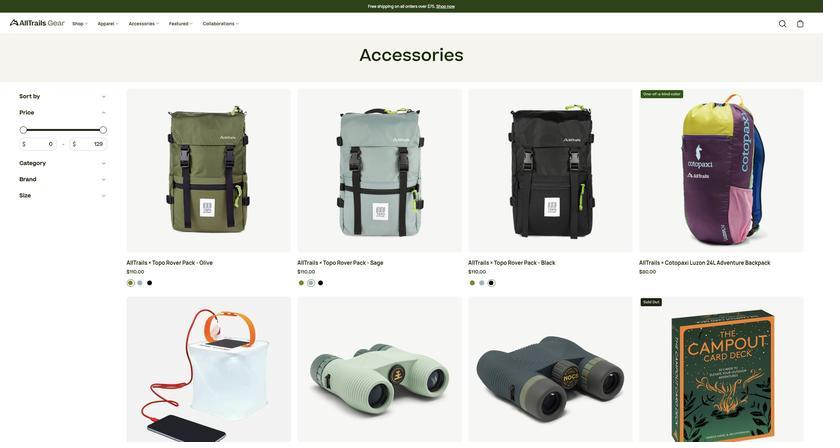 Task type: locate. For each thing, give the bounding box(es) containing it.
pack inside alltrails × topo rover pack - black $110.00
[[524, 260, 537, 267]]

1 horizontal spatial option group
[[298, 280, 462, 287]]

black image
[[489, 281, 494, 286]]

olive
[[199, 260, 213, 267]]

sage image inside radio
[[308, 281, 314, 286]]

black image for alltrails × topo rover pack - sage
[[318, 281, 323, 286]]

0 horizontal spatial topo
[[152, 260, 165, 267]]

2 sage image from the left
[[308, 281, 314, 286]]

1 horizontal spatial shop
[[436, 3, 446, 9]]

$ for 0 number field
[[22, 141, 26, 148]]

sage image
[[137, 281, 143, 286], [308, 281, 314, 286]]

1 pack from the left
[[182, 260, 195, 267]]

1 $110.00 link from the left
[[127, 269, 291, 276]]

alltrails × topo rover pack - sage link
[[297, 259, 462, 268]]

0 horizontal spatial $
[[22, 141, 26, 148]]

2 $110.00 from the left
[[297, 269, 315, 276]]

option group down the alltrails × topo rover pack - black "link"
[[469, 280, 633, 287]]

1 - from the left
[[196, 260, 198, 267]]

1 black radio from the left
[[317, 280, 325, 287]]

- inside alltrails × topo rover pack - olive $110.00
[[196, 260, 198, 267]]

alltrails inside alltrails × topo rover pack - sage $110.00
[[297, 260, 318, 267]]

pack for black
[[524, 260, 537, 267]]

topo inside alltrails × topo rover pack - olive $110.00
[[152, 260, 165, 267]]

1 vertical spatial shop
[[72, 21, 84, 27]]

- left black
[[538, 260, 540, 267]]

× inside alltrails × topo rover pack - olive $110.00
[[148, 260, 151, 267]]

2 olive image from the left
[[299, 281, 304, 286]]

× for alltrails × topo rover pack - black
[[490, 260, 493, 267]]

rover inside alltrails × topo rover pack - black $110.00
[[508, 260, 523, 267]]

rover inside alltrails × topo rover pack - sage $110.00
[[337, 260, 352, 267]]

3 olive image from the left
[[470, 281, 475, 286]]

2 horizontal spatial topo
[[494, 260, 507, 267]]

rover for olive
[[166, 260, 181, 267]]

2 horizontal spatial rover
[[508, 260, 523, 267]]

alltrails inside alltrails × cotopaxi luzon 24l adventure backpack $80.00
[[639, 260, 660, 267]]

price button
[[19, 105, 107, 121]]

1 horizontal spatial black radio
[[488, 280, 495, 287]]

1 olive radio from the left
[[127, 280, 135, 287]]

0 horizontal spatial black image
[[147, 281, 152, 286]]

$110.00 link
[[127, 269, 291, 276], [297, 269, 462, 276], [468, 269, 633, 276]]

pack left black
[[524, 260, 537, 267]]

olive image
[[128, 281, 133, 286], [299, 281, 304, 286], [470, 281, 475, 286]]

2 toggle plus image from the left
[[115, 21, 119, 25]]

3 $110.00 from the left
[[468, 269, 486, 276]]

1 toggle plus image from the left
[[84, 21, 88, 25]]

- for black
[[538, 260, 540, 267]]

2 alltrails from the left
[[297, 260, 318, 267]]

option group for sage
[[298, 280, 462, 287]]

now
[[447, 3, 455, 9]]

- inside alltrails × topo rover pack - sage $110.00
[[367, 260, 369, 267]]

sage radio for alltrails × topo rover pack - black
[[478, 280, 486, 287]]

3 - from the left
[[538, 260, 540, 267]]

3 topo from the left
[[494, 260, 507, 267]]

toggle plus image inside "apparel" link
[[115, 21, 119, 25]]

sage image for alltrails × topo rover pack - sage
[[308, 281, 314, 286]]

rover inside alltrails × topo rover pack - olive $110.00
[[166, 260, 181, 267]]

$110.00 link for olive
[[127, 269, 291, 276]]

$ left 0 number field
[[22, 141, 26, 148]]

collaborations
[[203, 21, 235, 27]]

shop left 'apparel'
[[72, 21, 84, 27]]

0 horizontal spatial option group
[[127, 280, 291, 287]]

option group for black
[[469, 280, 633, 287]]

2 horizontal spatial olive image
[[470, 281, 475, 286]]

alltrails inside alltrails × topo rover pack - black $110.00
[[468, 260, 489, 267]]

black image right sage option at the bottom left of page
[[147, 281, 152, 286]]

1 × from the left
[[148, 260, 151, 267]]

2 sage radio from the left
[[478, 280, 486, 287]]

1 horizontal spatial $110.00 link
[[297, 269, 462, 276]]

- inside alltrails × topo rover pack - black $110.00
[[538, 260, 540, 267]]

0 horizontal spatial rover
[[166, 260, 181, 267]]

by
[[33, 93, 40, 100]]

-
[[196, 260, 198, 267], [367, 260, 369, 267], [538, 260, 540, 267]]

Olive radio
[[127, 280, 135, 287], [298, 280, 305, 287]]

0 number field
[[27, 140, 54, 149]]

$
[[22, 141, 26, 148], [73, 141, 76, 148]]

0 horizontal spatial sage radio
[[307, 280, 315, 287]]

2 horizontal spatial -
[[538, 260, 540, 267]]

black image inside option
[[147, 281, 152, 286]]

free shipping on all orders over $75. shop now
[[368, 3, 455, 9]]

0 horizontal spatial olive radio
[[127, 280, 135, 287]]

4 × from the left
[[661, 260, 664, 267]]

24l
[[707, 260, 716, 267]]

orders
[[405, 3, 418, 9]]

3 option group from the left
[[469, 280, 633, 287]]

× inside alltrails × topo rover pack - sage $110.00
[[319, 260, 322, 267]]

Sage radio
[[136, 280, 144, 287]]

$110.00 for alltrails × topo rover pack - olive
[[127, 269, 144, 276]]

$75.
[[428, 3, 436, 9]]

black radio right sage image in the bottom of the page
[[488, 280, 495, 287]]

0 horizontal spatial sage image
[[137, 281, 143, 286]]

toggle plus image inside shop link
[[84, 21, 88, 25]]

0 vertical spatial shop
[[436, 3, 446, 9]]

2 horizontal spatial pack
[[524, 260, 537, 267]]

pack inside alltrails × topo rover pack - olive $110.00
[[182, 260, 195, 267]]

topo
[[152, 260, 165, 267], [323, 260, 336, 267], [494, 260, 507, 267]]

- left sage
[[367, 260, 369, 267]]

1 horizontal spatial -
[[367, 260, 369, 267]]

0 horizontal spatial shop
[[72, 21, 84, 27]]

option group
[[127, 280, 291, 287], [298, 280, 462, 287], [469, 280, 633, 287]]

× inside alltrails × cotopaxi luzon 24l adventure backpack $80.00
[[661, 260, 664, 267]]

0 horizontal spatial olive image
[[128, 281, 133, 286]]

1 horizontal spatial black image
[[318, 281, 323, 286]]

$ left the 129 number field
[[73, 141, 76, 148]]

black image inside radio
[[318, 281, 323, 286]]

1 $110.00 from the left
[[127, 269, 144, 276]]

sage image
[[479, 281, 484, 286]]

rover
[[166, 260, 181, 267], [337, 260, 352, 267], [508, 260, 523, 267]]

$110.00
[[127, 269, 144, 276], [297, 269, 315, 276], [468, 269, 486, 276]]

topo for alltrails × topo rover pack - olive
[[152, 260, 165, 267]]

1 horizontal spatial rover
[[337, 260, 352, 267]]

$110.00 inside alltrails × topo rover pack - sage $110.00
[[297, 269, 315, 276]]

2 topo from the left
[[323, 260, 336, 267]]

olive image inside olive option
[[470, 281, 475, 286]]

1 vertical spatial accessories
[[359, 44, 464, 68]]

pack left olive
[[182, 260, 195, 267]]

over
[[418, 3, 427, 9]]

3 alltrails from the left
[[468, 260, 489, 267]]

Black radio
[[317, 280, 325, 287], [488, 280, 495, 287]]

pack inside alltrails × topo rover pack - sage $110.00
[[353, 260, 366, 267]]

olive image for alltrails × topo rover pack - olive
[[128, 281, 133, 286]]

1 $ from the left
[[22, 141, 26, 148]]

1 black image from the left
[[147, 281, 152, 286]]

2 horizontal spatial $110.00 link
[[468, 269, 633, 276]]

2 $ from the left
[[73, 141, 76, 148]]

1 horizontal spatial olive radio
[[298, 280, 305, 287]]

3 toggle plus image from the left
[[156, 21, 160, 25]]

category
[[19, 160, 46, 167]]

sage image inside option
[[137, 281, 143, 286]]

pack for sage
[[353, 260, 366, 267]]

2 black radio from the left
[[488, 280, 495, 287]]

accessories
[[129, 21, 156, 27], [359, 44, 464, 68]]

1 option group from the left
[[127, 280, 291, 287]]

3 × from the left
[[490, 260, 493, 267]]

featured link
[[164, 16, 198, 32]]

0 horizontal spatial pack
[[182, 260, 195, 267]]

0 horizontal spatial -
[[196, 260, 198, 267]]

luzon
[[690, 260, 706, 267]]

pack for olive
[[182, 260, 195, 267]]

alltrails inside alltrails × topo rover pack - olive $110.00
[[127, 260, 147, 267]]

brand
[[19, 176, 36, 184]]

black radio for alltrails × topo rover pack - sage
[[317, 280, 325, 287]]

alltrails for alltrails × topo rover pack - olive
[[127, 260, 147, 267]]

$110.00 for alltrails × topo rover pack - black
[[468, 269, 486, 276]]

$80.00 link
[[639, 269, 804, 276]]

$110.00 inside alltrails × topo rover pack - black $110.00
[[468, 269, 486, 276]]

2 pack from the left
[[353, 260, 366, 267]]

1 horizontal spatial sage radio
[[478, 280, 486, 287]]

2 $110.00 link from the left
[[297, 269, 462, 276]]

option group down the alltrails × topo rover pack - sage "link"
[[298, 280, 462, 287]]

0 vertical spatial accessories
[[129, 21, 156, 27]]

size button
[[19, 188, 107, 204]]

1 topo from the left
[[152, 260, 165, 267]]

black radio down alltrails × topo rover pack - sage $110.00 at left
[[317, 280, 325, 287]]

$110.00 link down the alltrails × topo rover pack - sage "link"
[[297, 269, 462, 276]]

toggle plus image for apparel
[[115, 21, 119, 25]]

rover for black
[[508, 260, 523, 267]]

1 sage image from the left
[[137, 281, 143, 286]]

toggle plus image inside collaborations link
[[235, 21, 239, 25]]

2 option group from the left
[[298, 280, 462, 287]]

1 rover from the left
[[166, 260, 181, 267]]

toggle plus image
[[84, 21, 88, 25], [115, 21, 119, 25], [156, 21, 160, 25], [235, 21, 239, 25]]

pack
[[182, 260, 195, 267], [353, 260, 366, 267], [524, 260, 537, 267]]

alltrails × topo rover pack - sage $110.00
[[297, 260, 383, 276]]

category button
[[19, 155, 107, 172]]

×
[[148, 260, 151, 267], [319, 260, 322, 267], [490, 260, 493, 267], [661, 260, 664, 267]]

shop
[[436, 3, 446, 9], [72, 21, 84, 27]]

toggle plus image for accessories
[[156, 21, 160, 25]]

3 $110.00 link from the left
[[468, 269, 633, 276]]

topo inside alltrails × topo rover pack - black $110.00
[[494, 260, 507, 267]]

4 alltrails from the left
[[639, 260, 660, 267]]

1 horizontal spatial $
[[73, 141, 76, 148]]

2 - from the left
[[367, 260, 369, 267]]

× inside alltrails × topo rover pack - black $110.00
[[490, 260, 493, 267]]

black image
[[147, 281, 152, 286], [318, 281, 323, 286]]

2 black image from the left
[[318, 281, 323, 286]]

1 olive image from the left
[[128, 281, 133, 286]]

$110.00 link down alltrails × topo rover pack - olive link
[[127, 269, 291, 276]]

alltrails × topo rover pack - olive $110.00
[[127, 260, 213, 276]]

1 horizontal spatial topo
[[323, 260, 336, 267]]

2 olive radio from the left
[[298, 280, 305, 287]]

0 horizontal spatial black radio
[[317, 280, 325, 287]]

1 alltrails from the left
[[127, 260, 147, 267]]

$110.00 inside alltrails × topo rover pack - olive $110.00
[[127, 269, 144, 276]]

0 horizontal spatial $110.00 link
[[127, 269, 291, 276]]

alltrails
[[127, 260, 147, 267], [297, 260, 318, 267], [468, 260, 489, 267], [639, 260, 660, 267]]

3 rover from the left
[[508, 260, 523, 267]]

2 horizontal spatial $110.00
[[468, 269, 486, 276]]

Sage radio
[[307, 280, 315, 287], [478, 280, 486, 287]]

alltrails × topo rover pack - olive link
[[127, 259, 291, 268]]

2 × from the left
[[319, 260, 322, 267]]

sage
[[370, 260, 383, 267]]

shop right the $75.
[[436, 3, 446, 9]]

pack left sage
[[353, 260, 366, 267]]

4 toggle plus image from the left
[[235, 21, 239, 25]]

black image down alltrails × topo rover pack - sage $110.00 at left
[[318, 281, 323, 286]]

alltrails for alltrails × topo rover pack - black
[[468, 260, 489, 267]]

backpack
[[745, 260, 771, 267]]

rover for sage
[[337, 260, 352, 267]]

1 horizontal spatial pack
[[353, 260, 366, 267]]

1 horizontal spatial sage image
[[308, 281, 314, 286]]

- left olive
[[196, 260, 198, 267]]

0 horizontal spatial $110.00
[[127, 269, 144, 276]]

alltrails for alltrails × topo rover pack - sage
[[297, 260, 318, 267]]

1 horizontal spatial $110.00
[[297, 269, 315, 276]]

1 sage radio from the left
[[307, 280, 315, 287]]

option group down alltrails × topo rover pack - olive link
[[127, 280, 291, 287]]

3 pack from the left
[[524, 260, 537, 267]]

2 rover from the left
[[337, 260, 352, 267]]

2 horizontal spatial option group
[[469, 280, 633, 287]]

topo inside alltrails × topo rover pack - sage $110.00
[[323, 260, 336, 267]]

toggle plus image inside accessories link
[[156, 21, 160, 25]]

1 horizontal spatial olive image
[[299, 281, 304, 286]]

free
[[368, 3, 377, 9]]

Olive radio
[[469, 280, 476, 287]]

$110.00 link down the alltrails × topo rover pack - black "link"
[[468, 269, 633, 276]]



Task type: describe. For each thing, give the bounding box(es) containing it.
$ for the 129 number field
[[73, 141, 76, 148]]

black
[[541, 260, 555, 267]]

sort by
[[19, 93, 40, 100]]

$110.00 for alltrails × topo rover pack - sage
[[297, 269, 315, 276]]

$110.00 link for black
[[468, 269, 633, 276]]

olive radio for alltrails × topo rover pack - olive
[[127, 280, 135, 287]]

0 horizontal spatial accessories
[[129, 21, 156, 27]]

shop now link
[[436, 3, 455, 9]]

black image for alltrails × topo rover pack - olive
[[147, 281, 152, 286]]

alltrails × topo rover pack - black $110.00
[[468, 260, 555, 276]]

Black radio
[[146, 280, 154, 287]]

olive image for alltrails × topo rover pack - sage
[[299, 281, 304, 286]]

× for alltrails × topo rover pack - olive
[[148, 260, 151, 267]]

brand button
[[19, 172, 107, 188]]

olive radio for alltrails × topo rover pack - sage
[[298, 280, 305, 287]]

× for alltrails × cotopaxi luzon 24l adventure backpack
[[661, 260, 664, 267]]

toggle plus image
[[189, 21, 193, 25]]

size
[[19, 192, 31, 200]]

black radio for alltrails × topo rover pack - black
[[488, 280, 495, 287]]

adventure
[[717, 260, 744, 267]]

collaborations link
[[198, 16, 244, 32]]

- for sage
[[367, 260, 369, 267]]

alltrails for alltrails × cotopaxi luzon 24l adventure backpack
[[639, 260, 660, 267]]

price
[[19, 109, 34, 117]]

1 horizontal spatial accessories
[[359, 44, 464, 68]]

accessories link
[[124, 16, 164, 32]]

toggle plus image for collaborations
[[235, 21, 239, 25]]

olive image for alltrails × topo rover pack - black
[[470, 281, 475, 286]]

- for olive
[[196, 260, 198, 267]]

129 number field
[[77, 140, 104, 149]]

topo for alltrails × topo rover pack - sage
[[323, 260, 336, 267]]

sage radio for alltrails × topo rover pack - sage
[[307, 280, 315, 287]]

cotopaxi
[[665, 260, 689, 267]]

shipping
[[377, 3, 394, 9]]

alltrails × topo rover pack - black link
[[468, 259, 633, 268]]

× for alltrails × topo rover pack - sage
[[319, 260, 322, 267]]

alltrails × cotopaxi luzon 24l adventure backpack link
[[639, 259, 804, 268]]

toggle plus image for shop
[[84, 21, 88, 25]]

topo for alltrails × topo rover pack - black
[[494, 260, 507, 267]]

sage image for alltrails × topo rover pack - olive
[[137, 281, 143, 286]]

$80.00
[[639, 269, 656, 276]]

all
[[400, 3, 405, 9]]

apparel link
[[93, 16, 124, 32]]

sort by button
[[19, 88, 107, 105]]

alltrails × cotopaxi luzon 24l adventure backpack $80.00
[[639, 260, 771, 276]]

featured
[[169, 21, 189, 27]]

on
[[395, 3, 399, 9]]

$110.00 link for sage
[[297, 269, 462, 276]]

sort
[[19, 93, 32, 100]]

shop link
[[67, 16, 93, 32]]

apparel
[[98, 21, 115, 27]]

option group for olive
[[127, 280, 291, 287]]



Task type: vqa. For each thing, say whether or not it's contained in the screenshot.
middle Sage radio
yes



